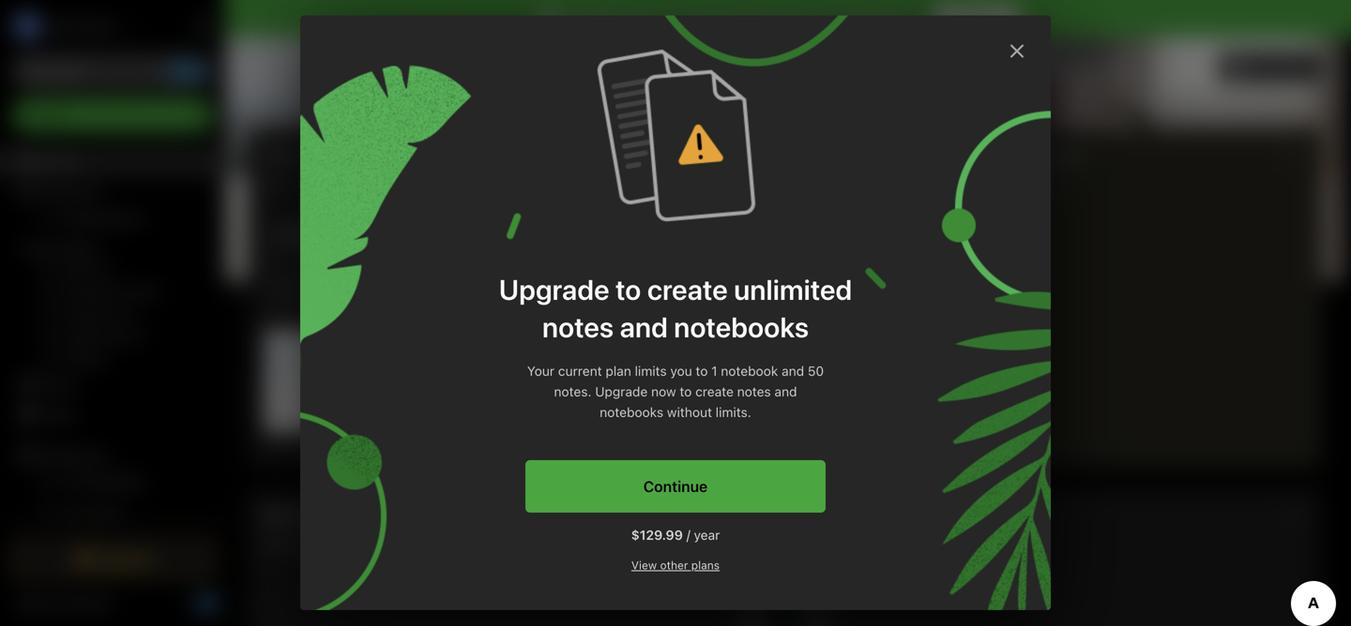 Task type: describe. For each thing, give the bounding box(es) containing it.
tree containing home
[[0, 147, 225, 627]]

year inside my mood tracker about this template: easily chart your mood every day of the year with our dai ly mood tracker tem plate. click each square to change the cell background accordin...
[[475, 309, 501, 324]]

summary lululemon nike major milestones 100 sales week 1 mm/dd/yy week 2 mm/dd/yy week 3 mm/dd/yy week 4 mm/dd/yy week 5 mm/dd/yy task 1 task 2 task 3 task 4 le... button
[[782, 212, 944, 466]]

studying
[[625, 269, 679, 285]]

hello
[[280, 228, 312, 243]]

scratch pad button
[[991, 145, 1086, 168]]

bob!
[[375, 56, 413, 78]]

captured
[[334, 508, 404, 524]]

recent notes group
[[0, 207, 217, 377]]

1 vertical spatial 2
[[869, 407, 877, 423]]

tab list containing web clips
[[252, 536, 1317, 555]]

0 vertical spatial mood
[[452, 289, 487, 304]]

new button
[[11, 99, 214, 132]]

major
[[828, 269, 862, 285]]

notes button
[[260, 144, 330, 167]]

notebooks
[[42, 448, 108, 463]]

tuesday,
[[1022, 61, 1075, 74]]

ly
[[452, 309, 582, 344]]

0 vertical spatial unlimited
[[718, 11, 776, 26]]

view
[[631, 559, 657, 573]]

0 vertical spatial 4
[[835, 368, 843, 383]]

/
[[686, 528, 690, 544]]

clips
[[294, 536, 325, 552]]

web clips
[[264, 536, 325, 552]]

le...
[[841, 427, 866, 442]]

notebook
[[721, 364, 778, 379]]

2 week from the top
[[797, 328, 831, 344]]

0 vertical spatial 2
[[835, 328, 842, 344]]

good morning, bob!
[[249, 56, 413, 78]]

notebooks link
[[0, 441, 217, 471]]

your
[[527, 364, 555, 379]]

to inside upgrade to create unlimited notes and notebooks
[[616, 273, 641, 307]]

web clips tab
[[264, 536, 325, 555]]

upgrade button
[[934, 7, 1019, 31]]

Start writing… text field
[[995, 177, 1319, 451]]

of
[[552, 289, 565, 304]]

Search text field
[[24, 54, 201, 88]]

home link
[[0, 147, 225, 177]]

chart
[[491, 269, 522, 285]]

0 horizontal spatial 3
[[835, 348, 843, 364]]

my
[[452, 228, 471, 243]]

template:
[[518, 250, 575, 265]]

mood
[[475, 228, 510, 243]]

images
[[347, 536, 391, 552]]

tuesday, december 19, 2023
[[1022, 61, 1189, 74]]

accordin...
[[452, 407, 516, 423]]

milestones
[[797, 289, 863, 304]]

each
[[523, 348, 552, 364]]

50
[[808, 364, 824, 379]]

upgrade now to create unlimited notes and notebooks!
[[573, 11, 914, 26]]

19,
[[1143, 61, 1158, 74]]

home
[[41, 154, 77, 170]]

other
[[660, 559, 688, 573]]

tem
[[550, 328, 579, 344]]

tab inside tab list
[[505, 537, 540, 555]]

notes inside group
[[65, 241, 98, 255]]

notes link
[[0, 370, 217, 400]]

images tab
[[347, 536, 391, 555]]

expand notebooks image
[[5, 448, 20, 463]]

limits.
[[716, 405, 751, 421]]

1/2
[[646, 394, 662, 407]]

recent for recent
[[264, 176, 306, 191]]

day
[[527, 289, 549, 304]]

the inside go to the beach - studying abroad
[[661, 250, 681, 265]]

and left notebooks!
[[817, 11, 841, 26]]

plans
[[691, 559, 720, 573]]

hello art
[[280, 228, 335, 243]]

go to the beach - studying abroad
[[625, 250, 731, 285]]

current
[[558, 364, 602, 379]]

good
[[249, 56, 294, 78]]

dai
[[557, 309, 582, 324]]

upgrade for upgrade button
[[949, 11, 1004, 26]]

recently captured button
[[260, 505, 404, 527]]

sales
[[892, 289, 923, 304]]

suggested
[[328, 176, 394, 191]]

notes inside your current plan limits you to 1 notebook and 50 notes. upgrade now to create notes and notebooks without limits.
[[737, 384, 771, 400]]

plate.
[[452, 328, 579, 364]]

our
[[534, 309, 554, 324]]

create inside your current plan limits you to 1 notebook and 50 notes. upgrade now to create notes and notebooks without limits.
[[695, 384, 734, 400]]

morning,
[[298, 56, 371, 78]]

upgrade inside your current plan limits you to 1 notebook and 50 notes. upgrade now to create notes and notebooks without limits.
[[595, 384, 648, 400]]

and down 'notebook'
[[774, 384, 797, 400]]

1 vertical spatial mood
[[466, 328, 500, 344]]

without
[[667, 405, 712, 421]]

recent for recent notes
[[22, 241, 61, 255]]

your
[[526, 269, 552, 285]]

5
[[835, 387, 843, 403]]

-
[[725, 250, 731, 265]]

recently captured
[[264, 508, 404, 524]]

to inside my mood tracker about this template: easily chart your mood every day of the year with our dai ly mood tracker tem plate. click each square to change the cell background accordin...
[[497, 368, 509, 383]]

customize button
[[1219, 53, 1321, 83]]

scratch pad
[[995, 149, 1086, 164]]



Task type: vqa. For each thing, say whether or not it's contained in the screenshot.
Recent to the bottom
yes



Task type: locate. For each thing, give the bounding box(es) containing it.
scratch
[[995, 149, 1056, 164]]

you
[[670, 364, 692, 379]]

tab list up go
[[252, 176, 952, 195]]

december
[[1079, 61, 1140, 74]]

2 vertical spatial notes
[[41, 377, 77, 392]]

1 vertical spatial notebooks
[[600, 405, 663, 421]]

background
[[477, 387, 549, 403]]

the up notes.
[[561, 368, 581, 383]]

0 horizontal spatial recent
[[22, 241, 61, 255]]

thumbnail image
[[265, 330, 426, 433]]

1 horizontal spatial year
[[694, 528, 720, 544]]

create inside upgrade to create unlimited notes and notebooks
[[647, 273, 728, 307]]

0 vertical spatial notebooks
[[674, 311, 809, 344]]

year down every
[[475, 309, 501, 324]]

2023
[[1161, 61, 1189, 74]]

0 vertical spatial 3
[[835, 348, 843, 364]]

notes
[[264, 148, 308, 163], [65, 241, 98, 255], [41, 377, 77, 392]]

2 horizontal spatial the
[[661, 250, 681, 265]]

1 vertical spatial now
[[651, 384, 676, 400]]

1 inside your current plan limits you to 1 notebook and 50 notes. upgrade now to create notes and notebooks without limits.
[[711, 364, 717, 379]]

to
[[660, 11, 672, 26], [646, 250, 658, 265], [616, 273, 641, 307], [696, 364, 708, 379], [497, 368, 509, 383], [680, 384, 692, 400]]

tree
[[0, 147, 225, 627]]

recent tab
[[264, 176, 306, 195]]

tasks
[[41, 407, 75, 422]]

the down easily
[[452, 309, 472, 324]]

change
[[513, 368, 557, 383]]

notes left notebooks!
[[779, 11, 814, 26]]

every
[[490, 289, 523, 304]]

abroad
[[682, 269, 726, 285]]

0 horizontal spatial year
[[475, 309, 501, 324]]

unlimited
[[718, 11, 776, 26], [734, 273, 852, 307]]

2 vertical spatial notes
[[737, 384, 771, 400]]

plan
[[606, 364, 631, 379]]

limits
[[635, 364, 667, 379]]

this
[[492, 250, 514, 265]]

1 vertical spatial unlimited
[[734, 273, 852, 307]]

upgrade inside button
[[949, 11, 1004, 26]]

recent down notes button
[[264, 176, 306, 191]]

4 left le...
[[829, 427, 837, 442]]

recent
[[264, 176, 306, 191], [22, 241, 61, 255]]

continue
[[643, 478, 708, 496]]

4 up 5
[[835, 368, 843, 383]]

to inside go to the beach - studying abroad
[[646, 250, 658, 265]]

1 vertical spatial create
[[647, 273, 728, 307]]

2 vertical spatial create
[[695, 384, 734, 400]]

0 horizontal spatial notebooks
[[600, 405, 663, 421]]

0 vertical spatial year
[[475, 309, 501, 324]]

and left 50
[[782, 364, 804, 379]]

easily
[[452, 269, 487, 285]]

1 horizontal spatial recent
[[264, 176, 306, 191]]

year right / in the right bottom of the page
[[694, 528, 720, 544]]

recent notes
[[22, 241, 98, 255]]

upgrade for upgrade to create unlimited notes and notebooks
[[499, 273, 610, 307]]

notes up tasks
[[41, 377, 77, 392]]

notes inside upgrade to create unlimited notes and notebooks
[[542, 311, 614, 344]]

1 vertical spatial year
[[694, 528, 720, 544]]

with
[[505, 309, 530, 324]]

1 horizontal spatial 2
[[869, 407, 877, 423]]

1 vertical spatial tab list
[[252, 536, 1317, 555]]

continue button
[[525, 461, 826, 513]]

cell
[[452, 387, 473, 403]]

and inside upgrade to create unlimited notes and notebooks
[[620, 311, 668, 344]]

mm/dd/yy
[[844, 309, 910, 324], [846, 328, 912, 344], [846, 348, 912, 364], [847, 368, 912, 383], [846, 387, 912, 403]]

1 vertical spatial notes
[[542, 311, 614, 344]]

mood up the "click"
[[466, 328, 500, 344]]

3
[[835, 348, 843, 364], [912, 407, 920, 423]]

notes
[[779, 11, 814, 26], [542, 311, 614, 344], [737, 384, 771, 400]]

0 vertical spatial recent
[[264, 176, 306, 191]]

tracker
[[514, 228, 561, 243]]

1 tab list from the top
[[252, 176, 952, 195]]

1 vertical spatial the
[[452, 309, 472, 324]]

view other plans button
[[631, 559, 720, 574]]

0 horizontal spatial the
[[452, 309, 472, 324]]

2 tab list from the top
[[252, 536, 1317, 555]]

notebooks inside your current plan limits you to 1 notebook and 50 notes. upgrade now to create notes and notebooks without limits.
[[600, 405, 663, 421]]

view other plans
[[631, 559, 720, 573]]

mood down easily
[[452, 289, 487, 304]]

2 vertical spatial the
[[561, 368, 581, 383]]

nov
[[280, 280, 304, 296]]

upgrade to create unlimited notes and notebooks
[[499, 273, 852, 344]]

0 vertical spatial tab list
[[252, 176, 952, 195]]

1 horizontal spatial 3
[[912, 407, 920, 423]]

shortcuts
[[42, 185, 101, 200]]

the up studying on the top of page
[[661, 250, 681, 265]]

0 vertical spatial notes
[[264, 148, 308, 163]]

summary lululemon nike major milestones 100 sales week 1 mm/dd/yy week 2 mm/dd/yy week 3 mm/dd/yy week 4 mm/dd/yy week 5 mm/dd/yy task 1 task 2 task 3 task 4 le...
[[797, 250, 923, 442]]

notebooks!
[[844, 11, 914, 26]]

now inside your current plan limits you to 1 notebook and 50 notes. upgrade now to create notes and notebooks without limits.
[[651, 384, 676, 400]]

notes.
[[554, 384, 592, 400]]

notebooks down plan
[[600, 405, 663, 421]]

recent inside group
[[22, 241, 61, 255]]

lululemon
[[858, 250, 921, 265]]

new
[[41, 107, 68, 123]]

shortcuts button
[[0, 177, 217, 207]]

settings image
[[191, 15, 214, 38]]

upgrade button
[[11, 540, 214, 578]]

None search field
[[24, 54, 201, 88]]

art
[[315, 228, 335, 243]]

notes down shortcuts
[[65, 241, 98, 255]]

tab list containing recent
[[252, 176, 952, 195]]

square
[[452, 368, 493, 383]]

$129.99
[[631, 528, 683, 544]]

tab list
[[252, 176, 952, 195], [252, 536, 1317, 555]]

tab
[[505, 537, 540, 555]]

year
[[475, 309, 501, 324], [694, 528, 720, 544]]

pad
[[1059, 149, 1086, 164]]

tab list up plans
[[252, 536, 1317, 555]]

recent inside tab list
[[264, 176, 306, 191]]

0 vertical spatial the
[[661, 250, 681, 265]]

notebooks up 'notebook'
[[674, 311, 809, 344]]

nike
[[797, 269, 824, 285]]

1
[[307, 280, 313, 296], [835, 309, 841, 324], [711, 364, 717, 379], [829, 407, 835, 423]]

1 horizontal spatial the
[[561, 368, 581, 383]]

the
[[661, 250, 681, 265], [452, 309, 472, 324], [561, 368, 581, 383]]

1 vertical spatial recent
[[22, 241, 61, 255]]

5 week from the top
[[797, 387, 831, 403]]

unlimited inside upgrade to create unlimited notes and notebooks
[[734, 273, 852, 307]]

1 horizontal spatial notes
[[737, 384, 771, 400]]

summary
[[797, 250, 855, 265]]

group
[[0, 471, 217, 561]]

upgrade inside upgrade to create unlimited notes and notebooks
[[499, 273, 610, 307]]

notes down of
[[542, 311, 614, 344]]

1 vertical spatial 4
[[829, 427, 837, 442]]

4 week from the top
[[797, 368, 831, 383]]

suggested tab
[[328, 176, 394, 195]]

recent down shortcuts
[[22, 241, 61, 255]]

1 vertical spatial notes
[[65, 241, 98, 255]]

create
[[676, 11, 715, 26], [647, 273, 728, 307], [695, 384, 734, 400]]

upgrade
[[573, 11, 627, 26], [949, 11, 1004, 26], [499, 273, 610, 307], [595, 384, 648, 400], [97, 551, 153, 567]]

1 horizontal spatial notebooks
[[674, 311, 809, 344]]

nov 1
[[280, 280, 313, 296]]

customize
[[1252, 60, 1314, 74]]

0 horizontal spatial 2
[[835, 328, 842, 344]]

and up the limits
[[620, 311, 668, 344]]

web
[[264, 536, 291, 552]]

4
[[835, 368, 843, 383], [829, 427, 837, 442]]

0 vertical spatial now
[[631, 11, 656, 26]]

0 vertical spatial notes
[[779, 11, 814, 26]]

your current plan limits you to 1 notebook and 50 notes. upgrade now to create notes and notebooks without limits.
[[527, 364, 824, 421]]

and
[[817, 11, 841, 26], [620, 311, 668, 344], [782, 364, 804, 379], [774, 384, 797, 400]]

about
[[452, 250, 489, 265]]

2 horizontal spatial notes
[[779, 11, 814, 26]]

notes inside button
[[264, 148, 308, 163]]

0 horizontal spatial notes
[[542, 311, 614, 344]]

week
[[797, 309, 831, 324], [797, 328, 831, 344], [797, 348, 831, 364], [797, 368, 831, 383], [797, 387, 831, 403]]

3 week from the top
[[797, 348, 831, 364]]

recently
[[264, 508, 330, 524]]

mood
[[452, 289, 487, 304], [466, 328, 500, 344]]

100
[[866, 289, 889, 304]]

1 week from the top
[[797, 309, 831, 324]]

click
[[490, 348, 519, 364]]

tracker
[[504, 328, 547, 344]]

notes down 'notebook'
[[737, 384, 771, 400]]

0 vertical spatial create
[[676, 11, 715, 26]]

$129.99 / year
[[631, 528, 720, 544]]

1 vertical spatial 3
[[912, 407, 920, 423]]

notes up recent tab
[[264, 148, 308, 163]]

beach
[[685, 250, 722, 265]]

upgrade for upgrade now to create unlimited notes and notebooks!
[[573, 11, 627, 26]]

notebooks inside upgrade to create unlimited notes and notebooks
[[674, 311, 809, 344]]

upgrade inside popup button
[[97, 551, 153, 567]]



